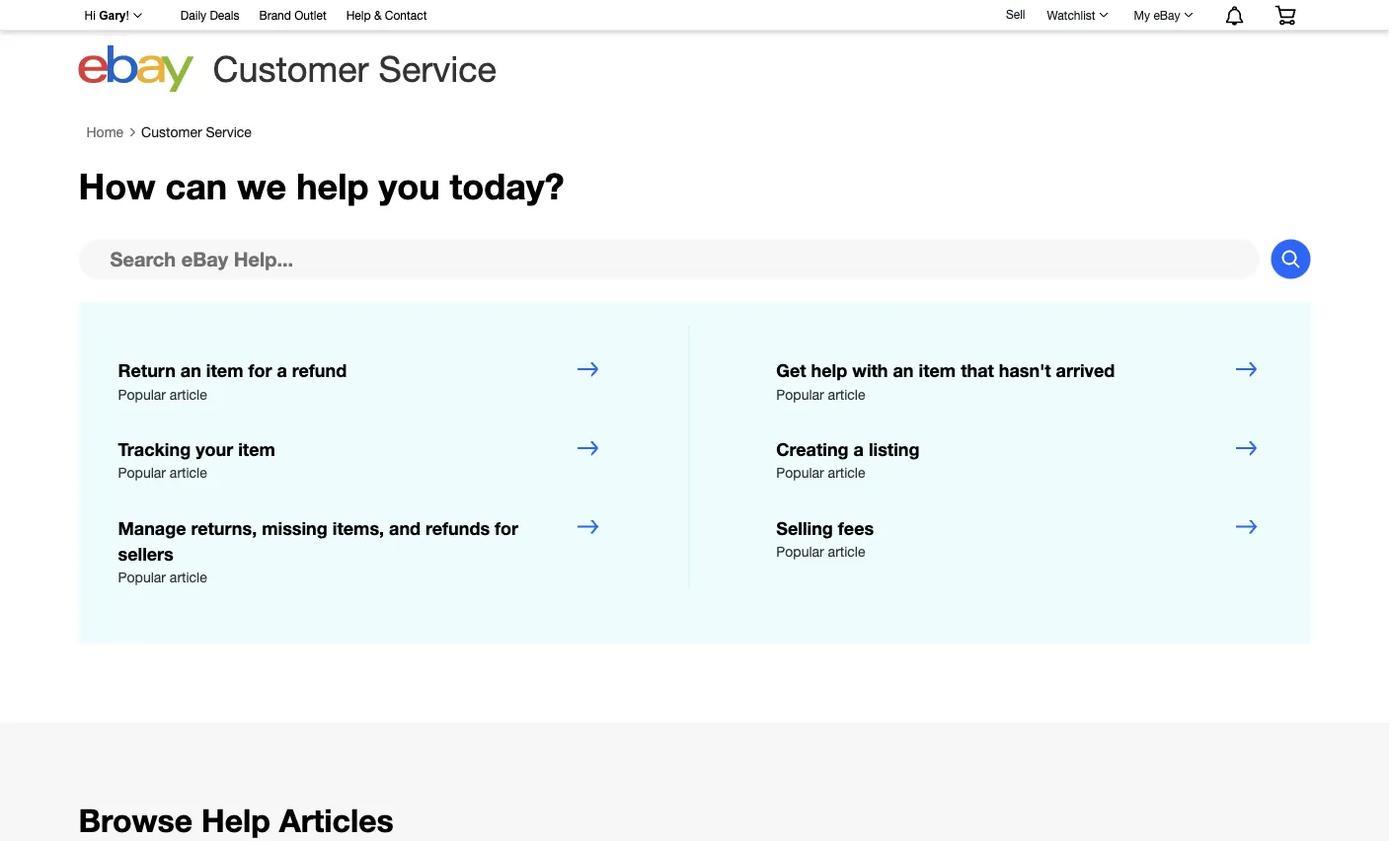 Task type: vqa. For each thing, say whether or not it's contained in the screenshot.
customer service banner
yes



Task type: describe. For each thing, give the bounding box(es) containing it.
your
[[196, 439, 233, 460]]

can
[[165, 165, 227, 207]]

brand outlet
[[259, 8, 326, 22]]

that
[[961, 360, 994, 381]]

browse
[[78, 802, 193, 839]]

return an item for a refund popular article
[[118, 360, 347, 402]]

how can we help you today? main content
[[0, 115, 1389, 841]]

and
[[389, 517, 421, 539]]

creating
[[776, 439, 849, 460]]

selling fees popular article
[[776, 517, 874, 560]]

popular inside tracking your item popular article
[[118, 465, 166, 481]]

brand outlet link
[[259, 5, 326, 27]]

service inside banner
[[379, 48, 496, 89]]

daily
[[181, 8, 206, 22]]

sellers
[[118, 543, 174, 564]]

items,
[[332, 517, 384, 539]]

browse help articles
[[78, 802, 394, 839]]

deals
[[210, 8, 239, 22]]

&
[[374, 8, 382, 22]]

tracking your item popular article
[[118, 439, 275, 481]]

account navigation
[[74, 0, 1311, 31]]

article inside creating a listing popular article
[[828, 465, 865, 481]]

customer service inside the how can we help you today? main content
[[141, 124, 252, 140]]

popular inside the get help with an item that hasn't arrived popular article
[[776, 386, 824, 402]]

hi
[[84, 9, 96, 22]]

ebay
[[1154, 8, 1180, 22]]

today?
[[450, 165, 564, 207]]

item inside the get help with an item that hasn't arrived popular article
[[919, 360, 956, 381]]

help inside main content
[[201, 802, 270, 839]]

fees
[[838, 517, 874, 539]]

arrived
[[1056, 360, 1115, 381]]

tracking
[[118, 439, 191, 460]]

item for return an item for a refund
[[206, 360, 243, 381]]

article inside the get help with an item that hasn't arrived popular article
[[828, 386, 865, 402]]

refunds
[[426, 517, 490, 539]]

help & contact link
[[346, 5, 427, 27]]

your shopping cart image
[[1274, 5, 1297, 25]]

outlet
[[294, 8, 326, 22]]

listing
[[869, 439, 920, 460]]

creating a listing popular article
[[776, 439, 920, 481]]

contact
[[385, 8, 427, 22]]

return
[[118, 360, 176, 381]]

gary
[[99, 9, 126, 22]]

manage
[[118, 517, 186, 539]]

articles
[[279, 802, 394, 839]]

0 vertical spatial help
[[296, 165, 369, 207]]

popular inside creating a listing popular article
[[776, 465, 824, 481]]

customer inside 'link'
[[141, 124, 202, 140]]

an inside return an item for a refund popular article
[[181, 360, 201, 381]]

article inside manage returns, missing items, and refunds for sellers popular article
[[170, 569, 207, 585]]

hi gary !
[[84, 9, 129, 22]]

daily deals link
[[181, 5, 239, 27]]

home
[[86, 124, 124, 140]]

popular inside return an item for a refund popular article
[[118, 386, 166, 402]]

how can we help you today?
[[78, 165, 564, 207]]

sell
[[1006, 7, 1025, 21]]

customer inside banner
[[213, 48, 369, 89]]

watchlist
[[1047, 8, 1095, 22]]

service inside 'link'
[[206, 124, 252, 140]]

Search eBay Help... text field
[[78, 239, 1259, 279]]

article inside "selling fees popular article"
[[828, 544, 865, 560]]

!
[[126, 9, 129, 22]]



Task type: locate. For each thing, give the bounding box(es) containing it.
popular down get
[[776, 386, 824, 402]]

you
[[379, 165, 440, 207]]

1 horizontal spatial an
[[893, 360, 914, 381]]

article inside tracking your item popular article
[[170, 465, 207, 481]]

0 horizontal spatial an
[[181, 360, 201, 381]]

1 vertical spatial help
[[811, 360, 847, 381]]

0 horizontal spatial service
[[206, 124, 252, 140]]

my ebay
[[1134, 8, 1180, 22]]

help inside the get help with an item that hasn't arrived popular article
[[811, 360, 847, 381]]

refund
[[292, 360, 347, 381]]

service down contact
[[379, 48, 496, 89]]

1 horizontal spatial service
[[379, 48, 496, 89]]

0 horizontal spatial customer
[[141, 124, 202, 140]]

article down fees
[[828, 544, 865, 560]]

get help with an item that hasn't arrived popular article
[[776, 360, 1115, 402]]

1 vertical spatial customer
[[141, 124, 202, 140]]

with
[[852, 360, 888, 381]]

service
[[379, 48, 496, 89], [206, 124, 252, 140]]

1 horizontal spatial a
[[854, 439, 864, 460]]

service up can
[[206, 124, 252, 140]]

an right with
[[893, 360, 914, 381]]

help & contact
[[346, 8, 427, 22]]

item left that
[[919, 360, 956, 381]]

0 horizontal spatial help
[[296, 165, 369, 207]]

for inside return an item for a refund popular article
[[248, 360, 272, 381]]

get
[[776, 360, 806, 381]]

article down with
[[828, 386, 865, 402]]

article down sellers
[[170, 569, 207, 585]]

for inside manage returns, missing items, and refunds for sellers popular article
[[495, 517, 518, 539]]

item
[[206, 360, 243, 381], [919, 360, 956, 381], [238, 439, 275, 460]]

1 vertical spatial help
[[201, 802, 270, 839]]

1 horizontal spatial help
[[811, 360, 847, 381]]

popular down creating
[[776, 465, 824, 481]]

article
[[170, 386, 207, 402], [828, 386, 865, 402], [170, 465, 207, 481], [828, 465, 865, 481], [828, 544, 865, 560], [170, 569, 207, 585]]

0 horizontal spatial a
[[277, 360, 287, 381]]

item right return
[[206, 360, 243, 381]]

customer service down &
[[213, 48, 496, 89]]

for right refunds
[[495, 517, 518, 539]]

popular down sellers
[[118, 569, 166, 585]]

item right your
[[238, 439, 275, 460]]

1 horizontal spatial help
[[346, 8, 371, 22]]

1 vertical spatial service
[[206, 124, 252, 140]]

hasn't
[[999, 360, 1051, 381]]

popular down selling
[[776, 544, 824, 560]]

help right get
[[811, 360, 847, 381]]

1 an from the left
[[181, 360, 201, 381]]

0 vertical spatial customer service
[[213, 48, 496, 89]]

item inside tracking your item popular article
[[238, 439, 275, 460]]

item inside return an item for a refund popular article
[[206, 360, 243, 381]]

help
[[346, 8, 371, 22], [201, 802, 270, 839]]

0 vertical spatial for
[[248, 360, 272, 381]]

customer down brand outlet link
[[213, 48, 369, 89]]

0 vertical spatial customer
[[213, 48, 369, 89]]

manage returns, missing items, and refunds for sellers popular article
[[118, 517, 518, 585]]

watchlist link
[[1036, 3, 1117, 27]]

item for tracking your item
[[238, 439, 275, 460]]

0 horizontal spatial for
[[248, 360, 272, 381]]

article inside return an item for a refund popular article
[[170, 386, 207, 402]]

a left refund
[[277, 360, 287, 381]]

my ebay link
[[1123, 3, 1202, 27]]

returns,
[[191, 517, 257, 539]]

home link
[[86, 124, 124, 141]]

daily deals
[[181, 8, 239, 22]]

an
[[181, 360, 201, 381], [893, 360, 914, 381]]

help inside account navigation
[[346, 8, 371, 22]]

for left refund
[[248, 360, 272, 381]]

an right return
[[181, 360, 201, 381]]

article down your
[[170, 465, 207, 481]]

sell link
[[997, 7, 1034, 21]]

0 vertical spatial help
[[346, 8, 371, 22]]

2 an from the left
[[893, 360, 914, 381]]

1 vertical spatial for
[[495, 517, 518, 539]]

1 vertical spatial a
[[854, 439, 864, 460]]

popular down return
[[118, 386, 166, 402]]

1 horizontal spatial for
[[495, 517, 518, 539]]

1 vertical spatial customer service
[[141, 124, 252, 140]]

popular inside manage returns, missing items, and refunds for sellers popular article
[[118, 569, 166, 585]]

popular down tracking
[[118, 465, 166, 481]]

0 vertical spatial a
[[277, 360, 287, 381]]

brand
[[259, 8, 291, 22]]

a inside return an item for a refund popular article
[[277, 360, 287, 381]]

customer up can
[[141, 124, 202, 140]]

customer
[[213, 48, 369, 89], [141, 124, 202, 140]]

article down return
[[170, 386, 207, 402]]

a
[[277, 360, 287, 381], [854, 439, 864, 460]]

customer service link
[[141, 124, 252, 141]]

for
[[248, 360, 272, 381], [495, 517, 518, 539]]

a left listing in the bottom right of the page
[[854, 439, 864, 460]]

missing
[[262, 517, 328, 539]]

my
[[1134, 8, 1150, 22]]

popular inside "selling fees popular article"
[[776, 544, 824, 560]]

we
[[237, 165, 286, 207]]

customer service inside banner
[[213, 48, 496, 89]]

article down creating
[[828, 465, 865, 481]]

help right the we
[[296, 165, 369, 207]]

a inside creating a listing popular article
[[854, 439, 864, 460]]

customer service banner
[[74, 0, 1311, 99]]

0 vertical spatial service
[[379, 48, 496, 89]]

an inside the get help with an item that hasn't arrived popular article
[[893, 360, 914, 381]]

selling
[[776, 517, 833, 539]]

help
[[296, 165, 369, 207], [811, 360, 847, 381]]

how
[[78, 165, 155, 207]]

0 horizontal spatial help
[[201, 802, 270, 839]]

customer service up can
[[141, 124, 252, 140]]

customer service
[[213, 48, 496, 89], [141, 124, 252, 140]]

1 horizontal spatial customer
[[213, 48, 369, 89]]

popular
[[118, 386, 166, 402], [776, 386, 824, 402], [118, 465, 166, 481], [776, 465, 824, 481], [776, 544, 824, 560], [118, 569, 166, 585]]



